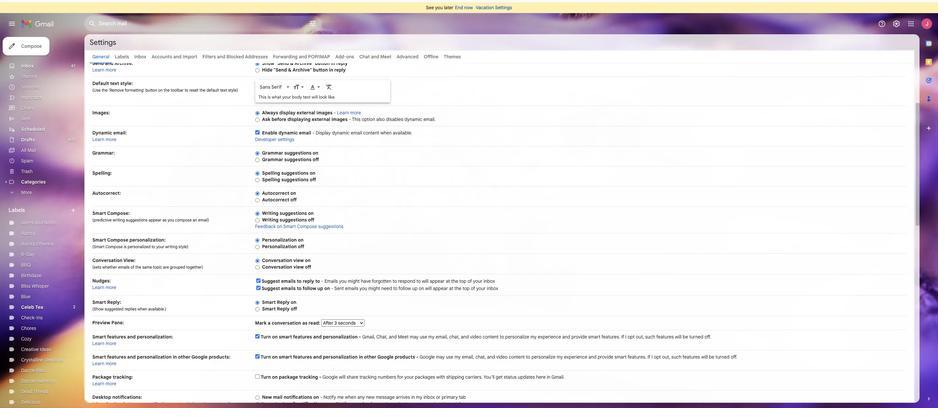 Task type: locate. For each thing, give the bounding box(es) containing it.
more up package at the bottom left
[[106, 361, 116, 367]]

video up turn on smart features and personalization in other google products - google may use my email, chat, and video content to personalize my experience and provide smart features. if i opt out, such features will be turned off.
[[470, 334, 482, 340]]

dewdrop
[[44, 357, 63, 363]]

0 vertical spatial email,
[[436, 334, 448, 340]]

use
[[420, 334, 427, 340], [446, 354, 454, 360]]

and inside labels navigation
[[35, 220, 43, 226]]

1 vertical spatial autocorrect
[[262, 197, 289, 203]]

0 horizontal spatial features.
[[602, 334, 620, 340]]

Smart Reply on radio
[[255, 301, 260, 305]]

learn inside send and archive: learn more
[[92, 67, 104, 73]]

learn more link for smart features and personalization:
[[92, 341, 116, 347]]

google up packages
[[420, 354, 435, 360]]

new right the desktop
[[212, 402, 219, 407]]

2 writing from the top
[[262, 217, 279, 223]]

writing inside smart compose personalization: (smart compose is personalized to your writing style)
[[165, 245, 178, 249]]

you
[[435, 5, 443, 11], [168, 218, 174, 223], [339, 278, 347, 284], [360, 286, 367, 292]]

0 vertical spatial aurora
[[21, 231, 35, 237]]

personalization for turn on smart features and personalization -
[[323, 334, 358, 340]]

and inside smart features and personalization in other google products: learn more
[[127, 354, 136, 360]]

smart up package at the bottom left
[[92, 354, 106, 360]]

0 horizontal spatial inbox link
[[21, 63, 34, 69]]

0 horizontal spatial is
[[124, 245, 127, 249]]

archive" up hide "send & archive" button in reply
[[295, 60, 314, 66]]

conversation for conversation view on
[[262, 258, 292, 264]]

alerts and notifs
[[21, 220, 56, 226]]

1 vertical spatial out,
[[662, 354, 671, 360]]

turn on smart features and personalization in other google products - google may use my email, chat, and video content to personalize my experience and provide smart features. if i opt out, such features will be turned off.
[[261, 354, 738, 360]]

0 vertical spatial me
[[337, 395, 344, 401]]

conversation for conversation view: (sets whether emails of the same topic are grouped together)
[[92, 258, 123, 264]]

0 horizontal spatial tracking
[[299, 375, 318, 380]]

off for smart reply on
[[291, 306, 297, 312]]

reply:
[[107, 300, 121, 306]]

an inside smart compose: (predictive writing suggestions appear as you compose an email)
[[193, 218, 197, 223]]

1 vertical spatial new
[[212, 402, 219, 407]]

when inside 'smart reply: (show suggested replies when available.)'
[[138, 307, 147, 312]]

search mail image
[[86, 18, 98, 30]]

notifications
[[284, 395, 312, 401], [296, 401, 325, 407], [148, 402, 170, 407]]

1 vertical spatial spelling
[[262, 177, 280, 183]]

personalization off
[[262, 244, 304, 250]]

preview pane:
[[92, 320, 124, 326]]

content up turn on smart features and personalization in other google products - google may use my email, chat, and video content to personalize my experience and provide smart features. if i opt out, such features will be turned off.
[[483, 334, 499, 340]]

1 spelling from the top
[[262, 170, 280, 176]]

grammar for grammar suggestions on
[[262, 150, 283, 156]]

0 vertical spatial features.
[[602, 334, 620, 340]]

0 horizontal spatial settings
[[90, 38, 116, 47]]

2 grammar from the top
[[262, 157, 283, 163]]

emails down conversation view off
[[281, 278, 296, 284]]

1 horizontal spatial important
[[262, 401, 285, 407]]

learn inside dynamic email: learn more
[[92, 137, 104, 143]]

dazzle up dead
[[21, 378, 35, 384]]

smart inside smart features and personalization: learn more
[[92, 334, 106, 340]]

notify for notify me when any new message arrives in my inbox or primary tab
[[324, 395, 336, 401]]

this is what your body text will look like.
[[259, 94, 336, 100]]

appear inside smart compose: (predictive writing suggestions appear as you compose an email)
[[149, 218, 162, 223]]

1 vertical spatial grammar
[[262, 157, 283, 163]]

smart right smart reply off option
[[262, 306, 276, 312]]

1 turn from the top
[[261, 334, 271, 340]]

aurora for aurora ethereal
[[21, 241, 35, 247]]

on
[[158, 88, 163, 93], [313, 150, 318, 156], [310, 170, 315, 176], [291, 190, 296, 196], [308, 211, 314, 216], [277, 224, 282, 230], [298, 237, 304, 243], [305, 258, 311, 264], [324, 286, 330, 292], [419, 286, 424, 292], [291, 300, 297, 306], [272, 334, 278, 340], [272, 354, 278, 360], [272, 375, 278, 380], [313, 395, 319, 401], [326, 401, 332, 407], [171, 402, 176, 407]]

primary
[[442, 395, 458, 401]]

1 vertical spatial notify
[[336, 401, 349, 407]]

Always display external images radio
[[255, 111, 260, 116]]

your inside smart compose personalization: (smart compose is personalized to your writing style)
[[156, 245, 164, 249]]

appear
[[149, 218, 162, 223], [430, 278, 445, 284], [433, 286, 448, 292]]

formatting options toolbar
[[257, 81, 388, 93]]

archive" for hide
[[293, 67, 312, 73]]

blue link
[[21, 294, 30, 300]]

status
[[504, 375, 517, 380]]

2 autocorrect from the top
[[262, 197, 289, 203]]

as inside smart compose: (predictive writing suggestions appear as you compose an email)
[[163, 218, 167, 223]]

1 vertical spatial opt
[[654, 354, 661, 360]]

1 vertical spatial i
[[652, 354, 653, 360]]

1 dazzle from the top
[[21, 368, 35, 374]]

replies
[[125, 307, 137, 312]]

1 horizontal spatial may
[[436, 354, 445, 360]]

0 vertical spatial dazzle
[[21, 368, 35, 374]]

add-ons link
[[336, 54, 354, 60]]

0 vertical spatial personalization:
[[130, 237, 166, 243]]

off up feedback on smart compose suggestions on the bottom left of the page
[[308, 217, 314, 223]]

me for only
[[350, 401, 357, 407]]

arrives down 'or'
[[428, 401, 442, 407]]

conversation for conversation view off
[[262, 264, 292, 270]]

follow down respond
[[399, 286, 411, 292]]

content up status
[[509, 354, 525, 360]]

0 vertical spatial autocorrect
[[262, 190, 289, 196]]

0 horizontal spatial this
[[259, 94, 267, 100]]

dazzle for dazzle harmony
[[21, 378, 35, 384]]

2 turn from the top
[[261, 354, 271, 360]]

off down conversation view on
[[305, 264, 311, 270]]

0 horizontal spatial off.
[[705, 334, 712, 340]]

meet right chat
[[381, 54, 392, 60]]

tracking right package
[[299, 375, 318, 380]]

Autocorrect off radio
[[255, 198, 260, 203]]

same
[[142, 265, 152, 270]]

personalization down smart features and personalization: learn more
[[137, 354, 172, 360]]

more inside send and archive: learn more
[[106, 67, 116, 73]]

1 aurora from the top
[[21, 231, 35, 237]]

dazzle harmony
[[21, 378, 55, 384]]

google left products:
[[192, 354, 208, 360]]

smart inside smart features and personalization in other google products: learn more
[[92, 354, 106, 360]]

if
[[622, 334, 624, 340], [648, 354, 651, 360]]

personalize up here
[[532, 354, 556, 360]]

2 vertical spatial turn
[[261, 375, 271, 380]]

important down snoozed link
[[21, 95, 42, 101]]

compose:
[[107, 211, 130, 216]]

1 vertical spatial labels
[[9, 207, 25, 214]]

forwarding and pop/imap link
[[273, 54, 330, 60]]

1 horizontal spatial follow
[[399, 286, 411, 292]]

dynamic up the settings
[[279, 130, 298, 136]]

turn on smart features and personalization - gmail, chat, and meet may use my email, chat, and video content to personalize my experience and provide smart features. if i opt out, such features will be turned off.
[[261, 334, 712, 340]]

celeb tea link
[[21, 305, 43, 311]]

sent inside labels navigation
[[21, 116, 31, 122]]

content down option
[[363, 130, 379, 136]]

0 horizontal spatial experience
[[538, 334, 561, 340]]

0 vertical spatial may
[[410, 334, 419, 340]]

accounts and import link
[[152, 54, 197, 60]]

0 horizontal spatial meet
[[381, 54, 392, 60]]

0 horizontal spatial provide
[[572, 334, 587, 340]]

learn down preview at the bottom left of the page
[[92, 341, 104, 347]]

None checkbox
[[255, 335, 260, 339], [255, 355, 260, 359], [255, 375, 260, 379], [255, 335, 260, 339], [255, 355, 260, 359], [255, 375, 260, 379]]

crystalline dewdrop link
[[21, 357, 63, 363]]

"send
[[276, 60, 289, 66], [274, 67, 287, 73]]

learn down the nudges: at the left bottom of the page
[[92, 285, 104, 291]]

you right emails
[[339, 278, 347, 284]]

style) up grouped
[[179, 245, 188, 249]]

personalization inside smart features and personalization in other google products: learn more
[[137, 354, 172, 360]]

1 vertical spatial writing
[[262, 217, 279, 223]]

compose up personalized
[[107, 237, 128, 243]]

off down grammar suggestions on
[[313, 157, 319, 163]]

more inside dynamic email: learn more
[[106, 137, 116, 143]]

images down the look
[[317, 110, 333, 116]]

smart for smart reply on
[[262, 300, 276, 306]]

more down dynamic
[[106, 137, 116, 143]]

smart down preview at the bottom left of the page
[[92, 334, 106, 340]]

meet up the products at the left bottom of page
[[398, 334, 409, 340]]

0 vertical spatial at
[[446, 278, 450, 284]]

text up 'remove
[[110, 81, 119, 86]]

bliss up blue "link"
[[21, 283, 31, 289]]

0 horizontal spatial bliss
[[21, 283, 31, 289]]

when right the desktop
[[201, 402, 211, 407]]

1 personalization from the top
[[262, 237, 297, 243]]

email down displaying
[[299, 130, 311, 136]]

suggestions for writing suggestions off
[[280, 217, 307, 223]]

0 vertical spatial opt
[[628, 334, 635, 340]]

spelling for spelling suggestions on
[[262, 170, 280, 176]]

google inside smart features and personalization in other google products: learn more
[[192, 354, 208, 360]]

writing
[[113, 218, 125, 223], [165, 245, 178, 249]]

1 suggest from the top
[[262, 278, 280, 284]]

notifications for important mail notifications on
[[296, 401, 325, 407]]

2 up from the left
[[412, 286, 418, 292]]

notify left any
[[324, 395, 336, 401]]

notifications inside desktop notifications: (allows gmail to display popup notifications on your desktop when new email messages
[[148, 402, 170, 407]]

labels inside navigation
[[9, 207, 25, 214]]

1 vertical spatial images
[[332, 116, 348, 122]]

0 horizontal spatial message
[[376, 395, 395, 401]]

style) right default
[[228, 88, 238, 93]]

bliss whisper
[[21, 283, 49, 289]]

email down ask before displaying external images - this option also disables dynamic email.
[[351, 130, 362, 136]]

learn inside package tracking: learn more
[[92, 381, 104, 387]]

smart for smart compose: (predictive writing suggestions appear as you compose an email)
[[92, 211, 106, 216]]

aurora for aurora link
[[21, 231, 35, 237]]

settings right the vacation
[[495, 5, 512, 11]]

2 spelling from the top
[[262, 177, 280, 183]]

None search field
[[84, 16, 322, 32]]

compose down writing suggestions off
[[297, 224, 317, 230]]

opt
[[628, 334, 635, 340], [654, 354, 661, 360]]

alerts
[[21, 220, 34, 226]]

follow down conversation view off
[[303, 286, 316, 292]]

1 horizontal spatial such
[[672, 354, 682, 360]]

more inside smart features and personalization: learn more
[[106, 341, 116, 347]]

writing suggestions on
[[262, 211, 314, 216]]

Spelling suggestions on radio
[[255, 171, 260, 176]]

0 horizontal spatial as
[[163, 218, 167, 223]]

when right replies
[[138, 307, 147, 312]]

smart up (show
[[92, 300, 106, 306]]

need
[[381, 286, 392, 292]]

suggest for suggest emails to reply to - emails you might have forgotten to respond to will appear at the top of your inbox
[[262, 278, 280, 284]]

off for grammar suggestions on
[[313, 157, 319, 163]]

1 vertical spatial writing
[[165, 245, 178, 249]]

1 horizontal spatial as
[[302, 320, 308, 326]]

view:
[[124, 258, 136, 264]]

mark a conversation as read:
[[255, 320, 321, 326]]

is
[[268, 94, 271, 100], [124, 245, 127, 249]]

other inside smart features and personalization in other google products: learn more
[[178, 354, 190, 360]]

1 horizontal spatial content
[[483, 334, 499, 340]]

2 suggest from the top
[[262, 286, 280, 292]]

more
[[106, 67, 116, 73], [350, 110, 361, 116], [106, 137, 116, 143], [106, 285, 116, 291], [106, 341, 116, 347], [106, 361, 116, 367], [106, 381, 116, 387]]

spam link
[[21, 158, 33, 164]]

reply for show "send & archive" button in reply
[[336, 60, 348, 66]]

compose down gmail image
[[21, 43, 42, 49]]

button inside default text style: (use the 'remove formatting' button on the toolbar to reset the default text style)
[[146, 88, 157, 93]]

google
[[192, 354, 208, 360], [378, 354, 394, 360], [420, 354, 435, 360], [323, 375, 338, 380]]

learn down dynamic
[[92, 137, 104, 143]]

1 vertical spatial be
[[709, 354, 715, 360]]

may up the products at the left bottom of page
[[410, 334, 419, 340]]

0 vertical spatial is
[[268, 94, 271, 100]]

smart for smart compose personalization: (smart compose is personalized to your writing style)
[[92, 237, 106, 243]]

your inside desktop notifications: (allows gmail to display popup notifications on your desktop when new email messages
[[177, 402, 185, 407]]

1 horizontal spatial inbox link
[[134, 54, 146, 60]]

0 vertical spatial turn
[[261, 334, 271, 340]]

0 vertical spatial archive"
[[295, 60, 314, 66]]

0 vertical spatial settings
[[495, 5, 512, 11]]

mail
[[27, 147, 36, 153]]

writing up are
[[165, 245, 178, 249]]

1 horizontal spatial me
[[350, 401, 357, 407]]

aurora down aurora link
[[21, 241, 35, 247]]

advanced
[[397, 54, 419, 60]]

Search mail text field
[[99, 20, 290, 27]]

notify for notify me only when an important message arrives in my inbox
[[336, 401, 349, 407]]

more down the nudges: at the left bottom of the page
[[106, 285, 116, 291]]

smart inside smart compose personalization: (smart compose is personalized to your writing style)
[[92, 237, 106, 243]]

learn more link for dynamic email:
[[92, 137, 116, 143]]

Autocorrect on radio
[[255, 191, 260, 196]]

sent link
[[21, 116, 31, 122]]

learn inside nudges: learn more
[[92, 285, 104, 291]]

1 other from the left
[[178, 354, 190, 360]]

learn
[[92, 67, 104, 73], [337, 110, 349, 116], [92, 137, 104, 143], [92, 285, 104, 291], [92, 341, 104, 347], [92, 361, 104, 367], [92, 381, 104, 387]]

Conversation view off radio
[[255, 265, 260, 270]]

dazzle for dazzle bliss
[[21, 368, 35, 374]]

remove formatting ‪(⌘\)‬ image
[[326, 84, 332, 91]]

compose
[[21, 43, 42, 49], [297, 224, 317, 230], [107, 237, 128, 243], [106, 245, 123, 249]]

tracking
[[299, 375, 318, 380], [360, 375, 377, 380]]

personalization:
[[130, 237, 166, 243], [137, 334, 173, 340]]

to inside default text style: (use the 'remove formatting' button on the toolbar to reset the default text style)
[[185, 88, 188, 93]]

1 horizontal spatial text
[[220, 88, 227, 93]]

accounts
[[152, 54, 172, 60]]

learn more link down package at the bottom left
[[92, 381, 116, 387]]

"send down forwarding
[[276, 60, 289, 66]]

shipping
[[446, 375, 464, 380]]

writing down compose:
[[113, 218, 125, 223]]

display inside desktop notifications: (allows gmail to display popup notifications on your desktop when new email messages
[[122, 402, 134, 407]]

gmail
[[106, 402, 116, 407]]

external up displaying
[[297, 110, 315, 116]]

1 reply from the top
[[277, 300, 290, 306]]

0 vertical spatial an
[[193, 218, 197, 223]]

when
[[381, 130, 392, 136], [138, 307, 147, 312], [345, 395, 356, 401], [368, 401, 379, 407], [201, 402, 211, 407]]

1 horizontal spatial video
[[496, 354, 508, 360]]

"send for show
[[276, 60, 289, 66]]

suggestions for writing suggestions on
[[280, 211, 307, 216]]

0 vertical spatial such
[[645, 334, 656, 340]]

you inside smart compose: (predictive writing suggestions appear as you compose an email)
[[168, 218, 174, 223]]

inbox link right labels link
[[134, 54, 146, 60]]

you left compose
[[168, 218, 174, 223]]

new inside desktop notifications: (allows gmail to display popup notifications on your desktop when new email messages
[[212, 402, 219, 407]]

features inside smart features and personalization in other google products: learn more
[[107, 354, 126, 360]]

view up conversation view off
[[293, 258, 304, 264]]

& for hide
[[288, 67, 292, 73]]

the inside conversation view: (sets whether emails of the same topic are grouped together)
[[135, 265, 141, 270]]

day
[[26, 252, 34, 258]]

inbox link up starred link
[[21, 63, 34, 69]]

writing up feedback
[[262, 217, 279, 223]]

more inside smart features and personalization in other google products: learn more
[[106, 361, 116, 367]]

important inside labels navigation
[[21, 95, 42, 101]]

1 vertical spatial off.
[[731, 354, 738, 360]]

1 vertical spatial text
[[220, 88, 227, 93]]

when down also
[[381, 130, 392, 136]]

mail right new
[[273, 395, 283, 401]]

an for when
[[380, 401, 385, 407]]

forwarding and pop/imap
[[273, 54, 330, 60]]

0 horizontal spatial turned
[[690, 334, 704, 340]]

1 vertical spatial aurora
[[21, 241, 35, 247]]

smart inside 'smart reply: (show suggested replies when available.)'
[[92, 300, 106, 306]]

smart inside smart compose: (predictive writing suggestions appear as you compose an email)
[[92, 211, 106, 216]]

important down new
[[262, 401, 285, 407]]

0 vertical spatial text
[[110, 81, 119, 86]]

labels up "alerts" in the bottom left of the page
[[9, 207, 25, 214]]

None checkbox
[[255, 130, 260, 135], [256, 279, 261, 283], [256, 286, 261, 290], [255, 130, 260, 135], [256, 279, 261, 283], [256, 286, 261, 290]]

arrives up the important
[[396, 395, 410, 401]]

display up before
[[279, 110, 296, 116]]

when inside enable dynamic email - display dynamic email content when available. developer settings
[[381, 130, 392, 136]]

starred link
[[21, 74, 37, 80]]

style) inside smart compose personalization: (smart compose is personalized to your writing style)
[[179, 245, 188, 249]]

Writing suggestions on radio
[[255, 211, 260, 216]]

suggestions for grammar suggestions off
[[284, 157, 312, 163]]

1 autocorrect from the top
[[262, 190, 289, 196]]

an for compose
[[193, 218, 197, 223]]

an left the important
[[380, 401, 385, 407]]

of inside conversation view: (sets whether emails of the same topic are grouped together)
[[131, 265, 134, 270]]

style) inside default text style: (use the 'remove formatting' button on the toolbar to reset the default text style)
[[228, 88, 238, 93]]

conversation inside conversation view: (sets whether emails of the same topic are grouped together)
[[92, 258, 123, 264]]

1 horizontal spatial inbox
[[134, 54, 146, 60]]

dazzle
[[21, 368, 35, 374], [21, 378, 35, 384]]

me left only
[[350, 401, 357, 407]]

spelling right spelling suggestions on option at the left top of page
[[262, 170, 280, 176]]

0 horizontal spatial out,
[[636, 334, 644, 340]]

birthdaze
[[21, 273, 41, 279]]

reply down smart reply on
[[277, 306, 290, 312]]

autocorrect for autocorrect on
[[262, 190, 289, 196]]

inbox right labels link
[[134, 54, 146, 60]]

"send for hide
[[274, 67, 287, 73]]

1 vertical spatial important
[[262, 401, 285, 407]]

0 horizontal spatial use
[[420, 334, 427, 340]]

filters and blocked addresses link
[[203, 54, 268, 60]]

2 dazzle from the top
[[21, 378, 35, 384]]

0 horizontal spatial mail
[[273, 395, 283, 401]]

mail down package
[[286, 401, 295, 407]]

0 vertical spatial suggest
[[262, 278, 280, 284]]

smart for smart reply: (show suggested replies when available.)
[[92, 300, 106, 306]]

New mail notifications on radio
[[255, 396, 260, 401]]

settings image
[[893, 20, 901, 28]]

learn more link for nudges:
[[92, 285, 116, 291]]

0 vertical spatial content
[[363, 130, 379, 136]]

1 view from the top
[[293, 258, 304, 264]]

gmail image
[[21, 17, 57, 30]]

0 vertical spatial writing
[[262, 211, 279, 216]]

view down conversation view on
[[293, 264, 304, 270]]

0 horizontal spatial writing
[[113, 218, 125, 223]]

& for show
[[290, 60, 294, 66]]

is left what on the left top of the page
[[268, 94, 271, 100]]

reply
[[336, 60, 348, 66], [334, 67, 346, 73], [303, 278, 314, 284]]

delicious link
[[21, 400, 40, 406]]

learn more link down send
[[92, 67, 116, 73]]

0 vertical spatial arrives
[[396, 395, 410, 401]]

0 vertical spatial reply
[[336, 60, 348, 66]]

autocorrect:
[[92, 190, 121, 196]]

1 horizontal spatial bliss
[[36, 368, 46, 374]]

61
[[72, 63, 75, 68]]

me for when
[[337, 395, 344, 401]]

learn more link down dynamic
[[92, 137, 116, 143]]

features
[[107, 334, 126, 340], [293, 334, 312, 340], [657, 334, 674, 340], [107, 354, 126, 360], [293, 354, 312, 360], [683, 354, 700, 360]]

learn down package at the bottom left
[[92, 381, 104, 387]]

notifications for new mail notifications on
[[284, 395, 312, 401]]

ask before displaying external images - this option also disables dynamic email.
[[262, 116, 436, 122]]

dynamic left email.
[[405, 116, 422, 122]]

dead thread
[[21, 389, 48, 395]]

sent down emails
[[334, 286, 344, 292]]

experience
[[538, 334, 561, 340], [564, 354, 588, 360]]

grammar down developer settings "link"
[[262, 150, 283, 156]]

1 vertical spatial suggest
[[262, 286, 280, 292]]

dazzle bliss link
[[21, 368, 46, 374]]

writing inside smart compose: (predictive writing suggestions appear as you compose an email)
[[113, 218, 125, 223]]

smart compose: (predictive writing suggestions appear as you compose an email)
[[92, 211, 209, 223]]

2 reply from the top
[[277, 306, 290, 312]]

see you later end now vacation settings
[[426, 5, 512, 11]]

respond
[[398, 278, 415, 284]]

1 vertical spatial me
[[350, 401, 357, 407]]

updates
[[518, 375, 535, 380]]

1 vertical spatial &
[[288, 67, 292, 73]]

smart for smart features and personalization in other google products: learn more
[[92, 354, 106, 360]]

Personalization on radio
[[255, 238, 260, 243]]

email.
[[424, 116, 436, 122]]

this left option
[[352, 116, 361, 122]]

new up important mail notifications on - notify me only when an important message arrives in my inbox at bottom left
[[366, 395, 375, 401]]

autocorrect up the autocorrect off
[[262, 190, 289, 196]]

grammar for grammar suggestions off
[[262, 157, 283, 163]]

an left the email) in the bottom left of the page
[[193, 218, 197, 223]]

1 grammar from the top
[[262, 150, 283, 156]]

inbox up starred link
[[21, 63, 34, 69]]

1 vertical spatial if
[[648, 354, 651, 360]]

images:
[[92, 110, 110, 116]]

is left personalized
[[124, 245, 127, 249]]

1 writing from the top
[[262, 211, 279, 216]]

0 vertical spatial view
[[293, 258, 304, 264]]

1 vertical spatial archive"
[[293, 67, 312, 73]]

personalization
[[262, 237, 297, 243], [262, 244, 297, 250]]

as left read:
[[302, 320, 308, 326]]

smart up (predictive
[[92, 211, 106, 216]]

accounts and import
[[152, 54, 197, 60]]

3 turn from the top
[[261, 375, 271, 380]]

features inside smart features and personalization: learn more
[[107, 334, 126, 340]]

learn more link up package at the bottom left
[[92, 361, 116, 367]]

1 horizontal spatial experience
[[564, 354, 588, 360]]

crystalline dewdrop
[[21, 357, 63, 363]]

tab list
[[920, 34, 938, 385]]

archive" down show "send & archive" button in reply
[[293, 67, 312, 73]]

1 horizontal spatial i
[[652, 354, 653, 360]]

off for spelling suggestions on
[[310, 177, 316, 183]]

enable dynamic email - display dynamic email content when available. developer settings
[[255, 130, 413, 143]]

2 aurora from the top
[[21, 241, 35, 247]]

might left have
[[348, 278, 360, 284]]

personalization for personalization off
[[262, 244, 297, 250]]

writing for writing suggestions off
[[262, 217, 279, 223]]

0 horizontal spatial content
[[363, 130, 379, 136]]

2 horizontal spatial email
[[351, 130, 362, 136]]

text right body
[[303, 94, 311, 100]]

support image
[[878, 20, 886, 28]]

chat,
[[377, 334, 388, 340]]

2 view from the top
[[293, 264, 304, 270]]

whether
[[102, 265, 117, 270]]

smart for smart reply off
[[262, 306, 276, 312]]

text right default
[[220, 88, 227, 93]]

are
[[163, 265, 169, 270]]

email
[[299, 130, 311, 136], [351, 130, 362, 136], [220, 402, 230, 407]]

(allows
[[92, 402, 105, 407]]

learn more link for package tracking:
[[92, 381, 116, 387]]

1 horizontal spatial be
[[709, 354, 715, 360]]

2 personalization from the top
[[262, 244, 297, 250]]

important for important mail notifications on - notify me only when an important message arrives in my inbox
[[262, 401, 285, 407]]

mail for new
[[273, 395, 283, 401]]

writing suggestions off
[[262, 217, 314, 223]]

0 vertical spatial style)
[[228, 88, 238, 93]]

off for conversation view on
[[305, 264, 311, 270]]

0 vertical spatial reply
[[277, 300, 290, 306]]



Task type: describe. For each thing, give the bounding box(es) containing it.
1 vertical spatial settings
[[90, 38, 116, 47]]

1 horizontal spatial message
[[408, 401, 427, 407]]

archive" for show
[[295, 60, 314, 66]]

important for important
[[21, 95, 42, 101]]

cozy link
[[21, 336, 32, 342]]

for
[[397, 375, 403, 380]]

developer
[[255, 137, 277, 143]]

1 vertical spatial at
[[449, 286, 453, 292]]

get
[[496, 375, 503, 380]]

off up writing suggestions on
[[291, 197, 297, 203]]

0 horizontal spatial be
[[683, 334, 688, 340]]

Ask before displaying external images radio
[[255, 117, 260, 122]]

2 vertical spatial appear
[[433, 286, 448, 292]]

1 vertical spatial might
[[368, 286, 380, 292]]

Grammar suggestions off radio
[[255, 158, 260, 163]]

birthdaze link
[[21, 273, 41, 279]]

google left share
[[323, 375, 338, 380]]

ideas
[[40, 347, 51, 353]]

on inside default text style: (use the 'remove formatting' button on the toolbar to reset the default text style)
[[158, 88, 163, 93]]

610
[[69, 137, 75, 142]]

vacation
[[476, 5, 494, 11]]

send and archive: learn more
[[92, 60, 133, 73]]

pane:
[[111, 320, 124, 326]]

1 horizontal spatial this
[[352, 116, 361, 122]]

add-
[[336, 54, 346, 60]]

learn more link up ask before displaying external images - this option also disables dynamic email.
[[337, 110, 361, 116]]

email inside desktop notifications: (allows gmail to display popup notifications on your desktop when new email messages
[[220, 402, 230, 407]]

Show "Send & Archive" button in reply radio
[[255, 61, 260, 66]]

personalization: inside smart compose personalization: (smart compose is personalized to your writing style)
[[130, 237, 166, 243]]

Grammar suggestions on radio
[[255, 151, 260, 156]]

you down have
[[360, 286, 367, 292]]

smart for smart features and personalization: learn more
[[92, 334, 106, 340]]

inbox inside labels navigation
[[21, 63, 34, 69]]

0 horizontal spatial arrives
[[396, 395, 410, 401]]

0 vertical spatial external
[[297, 110, 315, 116]]

compose
[[175, 218, 192, 223]]

button for hide "send & archive" button in reply
[[313, 67, 328, 73]]

mail for important
[[286, 401, 295, 407]]

important mail notifications on - notify me only when an important message arrives in my inbox
[[262, 401, 467, 407]]

1 vertical spatial top
[[463, 286, 470, 292]]

- inside enable dynamic email - display dynamic email content when available. developer settings
[[312, 130, 315, 136]]

0 horizontal spatial text
[[110, 81, 119, 86]]

0 horizontal spatial personalize
[[505, 334, 529, 340]]

2 other from the left
[[364, 354, 377, 360]]

forwarding
[[273, 54, 298, 60]]

crystalline
[[21, 357, 43, 363]]

1 vertical spatial meet
[[398, 334, 409, 340]]

1 horizontal spatial email
[[299, 130, 311, 136]]

0 horizontal spatial dynamic
[[279, 130, 298, 136]]

ethereal
[[36, 241, 54, 247]]

smart features and personalization in other google products: learn more
[[92, 354, 231, 367]]

turn for turn on smart features and personalization in other google products - google may use my email, chat, and video content to personalize my experience and provide smart features. if i opt out, such features will be turned off.
[[261, 354, 271, 360]]

labels heading
[[9, 207, 70, 214]]

check-ins
[[21, 315, 43, 321]]

reply for hide "send & archive" button in reply
[[334, 67, 346, 73]]

main menu image
[[8, 20, 16, 28]]

spam
[[21, 158, 33, 164]]

forgotten
[[372, 278, 392, 284]]

offline
[[424, 54, 439, 60]]

1 vertical spatial arrives
[[428, 401, 442, 407]]

1 vertical spatial bliss
[[36, 368, 46, 374]]

offline link
[[424, 54, 439, 60]]

1 vertical spatial personalize
[[532, 354, 556, 360]]

turn for turn on smart features and personalization - gmail, chat, and meet may use my email, chat, and video content to personalize my experience and provide smart features. if i opt out, such features will be turned off.
[[261, 334, 271, 340]]

suggestions inside smart compose: (predictive writing suggestions appear as you compose an email)
[[126, 218, 148, 223]]

import
[[183, 54, 197, 60]]

1 vertical spatial turned
[[716, 354, 730, 360]]

chats
[[21, 105, 33, 111]]

1 horizontal spatial off.
[[731, 354, 738, 360]]

button for show "send & archive" button in reply
[[315, 60, 330, 66]]

Smart Reply off radio
[[255, 307, 260, 312]]

1 vertical spatial external
[[312, 116, 330, 122]]

displaying
[[288, 116, 311, 122]]

1 vertical spatial as
[[302, 320, 308, 326]]

when right only
[[368, 401, 379, 407]]

0 vertical spatial turned
[[690, 334, 704, 340]]

grammar:
[[92, 150, 115, 156]]

b-day link
[[21, 252, 34, 258]]

themes link
[[444, 54, 461, 60]]

autocorrect for autocorrect off
[[262, 197, 289, 203]]

writing for writing suggestions on
[[262, 211, 279, 216]]

1 up from the left
[[318, 286, 323, 292]]

smart down writing suggestions off
[[283, 224, 296, 230]]

0 horizontal spatial email,
[[436, 334, 448, 340]]

style:
[[120, 81, 133, 86]]

grammar suggestions off
[[262, 157, 319, 163]]

desktop
[[186, 402, 200, 407]]

personalization on
[[262, 237, 304, 243]]

Personalization off radio
[[255, 245, 260, 250]]

harmony
[[36, 378, 55, 384]]

sans serif option
[[259, 84, 285, 91]]

1 vertical spatial appear
[[430, 278, 445, 284]]

1 horizontal spatial chat,
[[476, 354, 486, 360]]

you right the see
[[435, 5, 443, 11]]

filters and blocked addresses
[[203, 54, 268, 60]]

later
[[444, 5, 454, 11]]

on inside desktop notifications: (allows gmail to display popup notifications on your desktop when new email messages
[[171, 402, 176, 407]]

reset
[[189, 88, 199, 93]]

suggest for suggest emails to follow up on - sent emails you might need to follow up on will appear at the top of your inbox
[[262, 286, 280, 292]]

1 vertical spatial of
[[468, 278, 472, 284]]

emails down suggest emails to reply to - emails you might have forgotten to respond to will appear at the top of your inbox
[[345, 286, 359, 292]]

email:
[[113, 130, 127, 136]]

advanced search options image
[[306, 17, 319, 30]]

scheduled link
[[21, 126, 45, 132]]

off down personalization on
[[298, 244, 304, 250]]

desktop
[[92, 395, 111, 401]]

and inside smart features and personalization: learn more
[[127, 334, 136, 340]]

1 vertical spatial video
[[496, 354, 508, 360]]

1 horizontal spatial settings
[[495, 5, 512, 11]]

0 vertical spatial meet
[[381, 54, 392, 60]]

more inside nudges: learn more
[[106, 285, 116, 291]]

turn for turn on package tracking - google will share tracking numbers for your packages with shipping carriers. you'll get status updates here in gmail.
[[261, 375, 271, 380]]

dead
[[21, 389, 32, 395]]

package tracking: learn more
[[92, 375, 133, 387]]

off for writing suggestions on
[[308, 217, 314, 223]]

compose right (smart
[[106, 245, 123, 249]]

0 vertical spatial images
[[317, 110, 333, 116]]

0 vertical spatial inbox link
[[134, 54, 146, 60]]

Writing suggestions off radio
[[255, 218, 260, 223]]

in inside smart features and personalization in other google products: learn more
[[173, 354, 177, 360]]

more up ask before displaying external images - this option also disables dynamic email.
[[350, 110, 361, 116]]

spelling suggestions off
[[262, 177, 316, 183]]

2 horizontal spatial content
[[509, 354, 525, 360]]

0 vertical spatial off.
[[705, 334, 712, 340]]

0 vertical spatial this
[[259, 94, 267, 100]]

2 vertical spatial reply
[[303, 278, 314, 284]]

0 vertical spatial i
[[626, 334, 627, 340]]

enable
[[262, 130, 277, 136]]

general
[[92, 54, 110, 60]]

Spelling suggestions off radio
[[255, 178, 260, 183]]

carriers.
[[465, 375, 483, 380]]

view for on
[[293, 258, 304, 264]]

1 tracking from the left
[[299, 375, 318, 380]]

0 horizontal spatial opt
[[628, 334, 635, 340]]

whisper
[[32, 283, 49, 289]]

tea
[[35, 305, 43, 311]]

trash
[[21, 169, 33, 175]]

nudges: learn more
[[92, 278, 116, 291]]

1 horizontal spatial out,
[[662, 354, 671, 360]]

packages
[[415, 375, 435, 380]]

notifs
[[44, 220, 56, 226]]

labels navigation
[[0, 34, 84, 409]]

1 vertical spatial inbox link
[[21, 63, 34, 69]]

hide
[[262, 67, 273, 73]]

learn up ask before displaying external images - this option also disables dynamic email.
[[337, 110, 349, 116]]

0 horizontal spatial if
[[622, 334, 624, 340]]

chat
[[359, 54, 370, 60]]

dynamic email: learn more
[[92, 130, 127, 143]]

learn inside smart features and personalization: learn more
[[92, 341, 104, 347]]

and inside send and archive: learn more
[[105, 60, 114, 66]]

more inside package tracking: learn more
[[106, 381, 116, 387]]

0 horizontal spatial video
[[470, 334, 482, 340]]

1 vertical spatial provide
[[598, 354, 614, 360]]

suggestions for spelling suggestions on
[[281, 170, 309, 176]]

learn more link for send and archive:
[[92, 67, 116, 73]]

google left the products at the left bottom of page
[[378, 354, 394, 360]]

0 vertical spatial out,
[[636, 334, 644, 340]]

to inside smart compose personalization: (smart compose is personalized to your writing style)
[[152, 245, 155, 249]]

2 tracking from the left
[[360, 375, 377, 380]]

conversation view off
[[262, 264, 311, 270]]

0 horizontal spatial chat,
[[449, 334, 460, 340]]

when inside desktop notifications: (allows gmail to display popup notifications on your desktop when new email messages
[[201, 402, 211, 407]]

serif
[[271, 84, 282, 90]]

Conversation view on radio
[[255, 259, 260, 264]]

0 vertical spatial use
[[420, 334, 427, 340]]

1 vertical spatial experience
[[564, 354, 588, 360]]

grouped
[[170, 265, 185, 270]]

learn inside smart features and personalization in other google products: learn more
[[92, 361, 104, 367]]

0 horizontal spatial such
[[645, 334, 656, 340]]

2 vertical spatial of
[[471, 286, 475, 292]]

1 horizontal spatial features.
[[628, 354, 647, 360]]

when left any
[[345, 395, 356, 401]]

chat and meet
[[359, 54, 392, 60]]

toolbar
[[171, 88, 184, 93]]

view for off
[[293, 264, 304, 270]]

display
[[316, 130, 331, 136]]

body
[[292, 94, 302, 100]]

smart features and personalization: learn more
[[92, 334, 173, 347]]

a
[[268, 320, 271, 326]]

email)
[[198, 218, 209, 223]]

Important mail notifications on radio
[[255, 402, 260, 407]]

sans serif
[[260, 84, 282, 90]]

personalization for turn on smart features and personalization in other google products -
[[323, 354, 358, 360]]

check-
[[21, 315, 37, 321]]

1 vertical spatial use
[[446, 354, 454, 360]]

emails up smart reply on
[[281, 286, 296, 292]]

products:
[[209, 354, 231, 360]]

0 horizontal spatial might
[[348, 278, 360, 284]]

0 vertical spatial bliss
[[21, 283, 31, 289]]

suggestions for grammar suggestions on
[[284, 150, 312, 156]]

mark
[[255, 320, 267, 326]]

popup
[[135, 402, 147, 407]]

autocorrect on
[[262, 190, 296, 196]]

themes
[[444, 54, 461, 60]]

0 vertical spatial top
[[460, 278, 467, 284]]

spelling suggestions on
[[262, 170, 315, 176]]

2 horizontal spatial dynamic
[[405, 116, 422, 122]]

2 vertical spatial text
[[303, 94, 311, 100]]

(sets
[[92, 265, 101, 270]]

learn more link for smart features and personalization in other google products:
[[92, 361, 116, 367]]

b-
[[21, 252, 26, 258]]

0 vertical spatial provide
[[572, 334, 587, 340]]

to inside desktop notifications: (allows gmail to display popup notifications on your desktop when new email messages
[[117, 402, 121, 407]]

chores link
[[21, 326, 36, 332]]

0 vertical spatial experience
[[538, 334, 561, 340]]

default
[[92, 81, 109, 86]]

suggestions for spelling suggestions off
[[281, 177, 309, 183]]

option
[[362, 116, 375, 122]]

celeb
[[21, 305, 34, 311]]

conversation view: (sets whether emails of the same topic are grouped together)
[[92, 258, 203, 270]]

emails inside conversation view: (sets whether emails of the same topic are grouped together)
[[118, 265, 130, 270]]

0 vertical spatial display
[[279, 110, 296, 116]]

chores
[[21, 326, 36, 332]]

is inside smart compose personalization: (smart compose is personalized to your writing style)
[[124, 245, 127, 249]]

look
[[319, 94, 327, 100]]

reply for on
[[277, 300, 290, 306]]

1 follow from the left
[[303, 286, 316, 292]]

categories link
[[21, 179, 46, 185]]

all
[[21, 147, 26, 153]]

2 follow from the left
[[399, 286, 411, 292]]

Hide "Send & Archive" button in reply radio
[[255, 68, 260, 73]]

compose inside button
[[21, 43, 42, 49]]

0 vertical spatial new
[[366, 395, 375, 401]]

labels for "labels" heading
[[9, 207, 25, 214]]

spelling for spelling suggestions off
[[262, 177, 280, 183]]

labels for labels link
[[115, 54, 129, 60]]

drafts link
[[21, 137, 35, 143]]

1 horizontal spatial dynamic
[[332, 130, 350, 136]]

personalization: inside smart features and personalization: learn more
[[137, 334, 173, 340]]

content inside enable dynamic email - display dynamic email content when available. developer settings
[[363, 130, 379, 136]]

autocorrect off
[[262, 197, 297, 203]]

1 horizontal spatial if
[[648, 354, 651, 360]]

reply for off
[[277, 306, 290, 312]]

what
[[272, 94, 281, 100]]

1 vertical spatial email,
[[462, 354, 474, 360]]

1 vertical spatial sent
[[334, 286, 344, 292]]

personalization for personalization on
[[262, 237, 297, 243]]

0 vertical spatial inbox
[[134, 54, 146, 60]]



Task type: vqa. For each thing, say whether or not it's contained in the screenshot.


